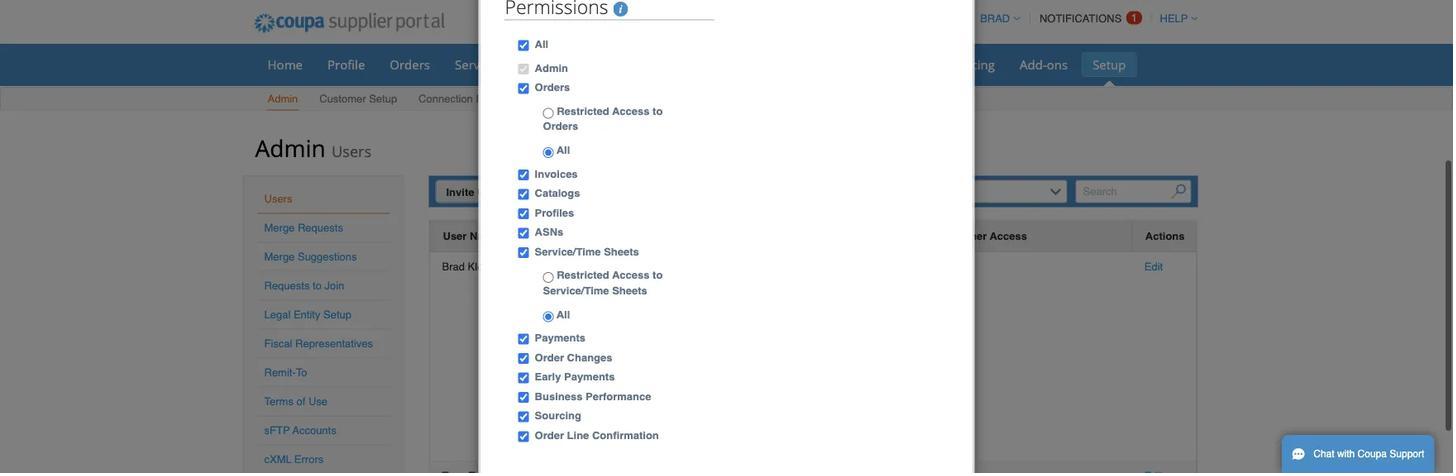 Task type: describe. For each thing, give the bounding box(es) containing it.
changes
[[567, 351, 613, 364]]

fiscal
[[264, 338, 292, 350]]

user inside 'link'
[[478, 186, 501, 198]]

sourcing link
[[934, 52, 1006, 77]]

restricted for orders
[[557, 105, 610, 117]]

0 horizontal spatial setup
[[324, 309, 352, 321]]

0 vertical spatial admin
[[535, 62, 569, 74]]

to for restricted access to service/time sheets
[[653, 269, 663, 282]]

invite
[[446, 186, 475, 198]]

use
[[309, 396, 328, 408]]

0 vertical spatial payments
[[535, 332, 586, 344]]

access for customer access
[[990, 230, 1028, 242]]

1 vertical spatial service/time sheets
[[535, 245, 640, 258]]

representatives
[[295, 338, 373, 350]]

klobrad84@gmail.com
[[525, 260, 632, 273]]

sheets inside 'link'
[[533, 56, 571, 73]]

order line confirmation
[[535, 429, 659, 442]]

early
[[535, 371, 561, 383]]

terms
[[264, 396, 294, 408]]

chat with coupa support
[[1314, 449, 1425, 460]]

cxml
[[264, 453, 292, 466]]

search image
[[1172, 184, 1187, 199]]

early payments
[[535, 371, 615, 383]]

profiles
[[535, 206, 575, 219]]

0 vertical spatial all
[[535, 38, 549, 50]]

service/time inside 'link'
[[455, 56, 529, 73]]

2 vertical spatial admin
[[255, 132, 326, 163]]

edit link
[[1145, 260, 1164, 273]]

remit-to link
[[264, 367, 307, 379]]

sftp accounts
[[264, 425, 337, 437]]

line
[[567, 429, 589, 442]]

connection requests link
[[418, 89, 522, 110]]

business
[[535, 390, 583, 403]]

asns
[[535, 226, 564, 238]]

1 vertical spatial service/time
[[535, 245, 601, 258]]

orders link
[[379, 52, 441, 77]]

email button
[[526, 228, 555, 245]]

profile
[[328, 56, 365, 73]]

service/time sheets inside 'link'
[[455, 56, 571, 73]]

of
[[297, 396, 306, 408]]

cxml errors link
[[264, 453, 324, 466]]

home
[[268, 56, 303, 73]]

support
[[1390, 449, 1425, 460]]

Search text field
[[1076, 180, 1192, 203]]

legal entity setup link
[[264, 309, 352, 321]]

ons
[[1047, 56, 1068, 73]]

restricted for service/time
[[557, 269, 610, 282]]

name
[[470, 230, 499, 242]]

remit-
[[264, 367, 296, 379]]

access for restricted access to orders
[[612, 105, 650, 117]]

invite user
[[446, 186, 501, 198]]

restricted access to service/time sheets
[[543, 269, 663, 297]]

requests for connection requests
[[476, 93, 522, 105]]

requests to join link
[[264, 280, 345, 292]]

entity
[[294, 309, 321, 321]]

access for restricted access to service/time sheets
[[612, 269, 650, 282]]

sftp accounts link
[[264, 425, 337, 437]]

sftp
[[264, 425, 290, 437]]

brad
[[442, 260, 465, 273]]

klo
[[468, 260, 484, 273]]

customer for customer setup
[[320, 93, 366, 105]]

1 vertical spatial users
[[264, 193, 292, 205]]

merge suggestions
[[264, 251, 357, 263]]

to
[[296, 367, 307, 379]]

setup link
[[1082, 52, 1137, 77]]

all for restricted access to orders
[[554, 144, 570, 156]]

fiscal representatives
[[264, 338, 373, 350]]

edit
[[1145, 260, 1164, 273]]

add-ons link
[[1010, 52, 1079, 77]]

setup inside setup link
[[1093, 56, 1127, 73]]

merge requests
[[264, 222, 343, 234]]

add-ons
[[1020, 56, 1068, 73]]

0 vertical spatial orders
[[390, 56, 430, 73]]

home link
[[257, 52, 314, 77]]

requests to join
[[264, 280, 345, 292]]

order for order changes
[[535, 351, 564, 364]]

chat
[[1314, 449, 1335, 460]]



Task type: vqa. For each thing, say whether or not it's contained in the screenshot.
Add Brand BUTTON
no



Task type: locate. For each thing, give the bounding box(es) containing it.
sheets
[[533, 56, 571, 73], [604, 245, 640, 258], [613, 284, 648, 297]]

setup inside customer setup 'link'
[[369, 93, 397, 105]]

2 restricted from the top
[[557, 269, 610, 282]]

1 horizontal spatial customer
[[937, 230, 987, 242]]

1 horizontal spatial setup
[[369, 93, 397, 105]]

1 vertical spatial access
[[990, 230, 1028, 242]]

access
[[612, 105, 650, 117], [990, 230, 1028, 242], [612, 269, 650, 282]]

customer for customer access
[[937, 230, 987, 242]]

0 vertical spatial requests
[[476, 93, 522, 105]]

requests up suggestions
[[298, 222, 343, 234]]

admin down admin link
[[255, 132, 326, 163]]

1 vertical spatial order
[[535, 429, 564, 442]]

admin link
[[267, 89, 299, 110]]

0 horizontal spatial user
[[443, 230, 467, 242]]

sourcing down business in the bottom of the page
[[535, 410, 582, 422]]

merge
[[264, 222, 295, 234], [264, 251, 295, 263]]

None checkbox
[[519, 40, 529, 51], [519, 64, 529, 74], [519, 209, 529, 219], [519, 248, 529, 258], [519, 334, 529, 345], [519, 373, 529, 384], [519, 392, 529, 403], [519, 40, 529, 51], [519, 64, 529, 74], [519, 209, 529, 219], [519, 248, 529, 258], [519, 334, 529, 345], [519, 373, 529, 384], [519, 392, 529, 403]]

1 vertical spatial payments
[[564, 371, 615, 383]]

service/time up klobrad84@gmail.com link
[[535, 245, 601, 258]]

1 vertical spatial sourcing
[[535, 410, 582, 422]]

confirmation
[[592, 429, 659, 442]]

cxml errors
[[264, 453, 324, 466]]

order up early
[[535, 351, 564, 364]]

business performance
[[535, 390, 652, 403]]

0 vertical spatial service/time sheets
[[455, 56, 571, 73]]

merge for merge requests
[[264, 222, 295, 234]]

0 vertical spatial sheets
[[533, 56, 571, 73]]

to
[[653, 105, 663, 117], [653, 269, 663, 282], [313, 280, 322, 292]]

users down customer setup 'link' at the top of the page
[[332, 141, 372, 161]]

1 horizontal spatial user
[[478, 186, 501, 198]]

1 vertical spatial user
[[443, 230, 467, 242]]

2 merge from the top
[[264, 251, 295, 263]]

0 horizontal spatial users
[[264, 193, 292, 205]]

payments down changes
[[564, 371, 615, 383]]

2 vertical spatial sheets
[[613, 284, 648, 297]]

restricted up invoices
[[557, 105, 610, 117]]

user name
[[443, 230, 499, 242]]

customer setup
[[320, 93, 397, 105]]

all for restricted access to service/time sheets
[[554, 308, 570, 321]]

all
[[535, 38, 549, 50], [554, 144, 570, 156], [554, 308, 570, 321]]

1 vertical spatial orders
[[535, 81, 570, 94]]

1 order from the top
[[535, 351, 564, 364]]

restricted inside restricted access to service/time sheets
[[557, 269, 610, 282]]

1 vertical spatial admin
[[268, 93, 298, 105]]

klobrad84@gmail.com link
[[525, 260, 632, 273]]

customer inside button
[[937, 230, 987, 242]]

to for restricted access to orders
[[653, 105, 663, 117]]

None radio
[[543, 147, 554, 158], [543, 272, 554, 283], [543, 147, 554, 158], [543, 272, 554, 283]]

legal
[[264, 309, 291, 321]]

sourcing left add-
[[945, 56, 995, 73]]

invite user link
[[436, 180, 512, 203]]

1 vertical spatial requests
[[298, 222, 343, 234]]

to inside restricted access to service/time sheets
[[653, 269, 663, 282]]

invoices
[[535, 167, 578, 180]]

service/time sheets
[[455, 56, 571, 73], [535, 245, 640, 258]]

1 horizontal spatial users
[[332, 141, 372, 161]]

1 vertical spatial setup
[[369, 93, 397, 105]]

users up merge requests link on the left of page
[[264, 193, 292, 205]]

restricted down asns
[[557, 269, 610, 282]]

payments
[[535, 332, 586, 344], [564, 371, 615, 383]]

2 vertical spatial requests
[[264, 280, 310, 292]]

1 vertical spatial customer
[[937, 230, 987, 242]]

2 horizontal spatial setup
[[1093, 56, 1127, 73]]

service/time sheets link
[[444, 52, 582, 77]]

requests inside 'link'
[[476, 93, 522, 105]]

0 vertical spatial sourcing
[[945, 56, 995, 73]]

requests for merge requests
[[298, 222, 343, 234]]

orders up the connection
[[390, 56, 430, 73]]

sheets down klobrad84@gmail.com link
[[613, 284, 648, 297]]

service/time up connection requests at the left
[[455, 56, 529, 73]]

orders down service/time sheets 'link'
[[535, 81, 570, 94]]

1 merge from the top
[[264, 222, 295, 234]]

service/time sheets up connection requests at the left
[[455, 56, 571, 73]]

brad klo
[[442, 260, 484, 273]]

0 vertical spatial service/time
[[455, 56, 529, 73]]

user name button
[[443, 228, 499, 245]]

profile link
[[317, 52, 376, 77]]

admin users
[[255, 132, 372, 163]]

all up invoices
[[554, 144, 570, 156]]

0 vertical spatial merge
[[264, 222, 295, 234]]

customer access
[[937, 230, 1028, 242]]

requests up 'legal'
[[264, 280, 310, 292]]

with
[[1338, 449, 1356, 460]]

requests down service/time sheets 'link'
[[476, 93, 522, 105]]

orders
[[390, 56, 430, 73], [535, 81, 570, 94], [543, 120, 579, 133]]

users
[[332, 141, 372, 161], [264, 193, 292, 205]]

service/time
[[455, 56, 529, 73], [535, 245, 601, 258], [543, 284, 610, 297]]

fiscal representatives link
[[264, 338, 373, 350]]

merge requests link
[[264, 222, 343, 234]]

errors
[[294, 453, 324, 466]]

2 vertical spatial orders
[[543, 120, 579, 133]]

restricted inside the restricted access to orders
[[557, 105, 610, 117]]

None checkbox
[[519, 83, 529, 94], [519, 170, 529, 180], [519, 189, 529, 200], [519, 228, 529, 239], [519, 353, 529, 364], [519, 412, 529, 423], [519, 431, 529, 442], [519, 83, 529, 94], [519, 170, 529, 180], [519, 189, 529, 200], [519, 228, 529, 239], [519, 353, 529, 364], [519, 412, 529, 423], [519, 431, 529, 442]]

1 vertical spatial sheets
[[604, 245, 640, 258]]

customer access button
[[937, 228, 1028, 245]]

order for order line confirmation
[[535, 429, 564, 442]]

user inside button
[[443, 230, 467, 242]]

connection requests
[[419, 93, 522, 105]]

2 order from the top
[[535, 429, 564, 442]]

1 horizontal spatial sourcing
[[945, 56, 995, 73]]

merge down merge requests
[[264, 251, 295, 263]]

suggestions
[[298, 251, 357, 263]]

0 vertical spatial customer
[[320, 93, 366, 105]]

remit-to
[[264, 367, 307, 379]]

setup
[[1093, 56, 1127, 73], [369, 93, 397, 105], [324, 309, 352, 321]]

connection
[[419, 93, 473, 105]]

terms of use link
[[264, 396, 328, 408]]

order left line
[[535, 429, 564, 442]]

user right invite
[[478, 186, 501, 198]]

0 vertical spatial restricted
[[557, 105, 610, 117]]

add-
[[1020, 56, 1047, 73]]

service/time inside restricted access to service/time sheets
[[543, 284, 610, 297]]

sheets inside restricted access to service/time sheets
[[613, 284, 648, 297]]

2 vertical spatial all
[[554, 308, 570, 321]]

email
[[526, 230, 555, 242]]

0 vertical spatial setup
[[1093, 56, 1127, 73]]

sourcing
[[945, 56, 995, 73], [535, 410, 582, 422]]

payments up order changes
[[535, 332, 586, 344]]

0 vertical spatial users
[[332, 141, 372, 161]]

chat with coupa support button
[[1283, 435, 1435, 473]]

restricted
[[557, 105, 610, 117], [557, 269, 610, 282]]

sheets up the restricted access to orders in the top of the page
[[533, 56, 571, 73]]

0 vertical spatial access
[[612, 105, 650, 117]]

access inside button
[[990, 230, 1028, 242]]

setup down join
[[324, 309, 352, 321]]

merge down 'users' link
[[264, 222, 295, 234]]

0 vertical spatial user
[[478, 186, 501, 198]]

customer inside 'link'
[[320, 93, 366, 105]]

merge for merge suggestions
[[264, 251, 295, 263]]

legal entity setup
[[264, 309, 352, 321]]

admin
[[535, 62, 569, 74], [268, 93, 298, 105], [255, 132, 326, 163]]

service/time sheets up klobrad84@gmail.com link
[[535, 245, 640, 258]]

restricted access to orders
[[543, 105, 663, 133]]

user left name at the left
[[443, 230, 467, 242]]

users inside the admin users
[[332, 141, 372, 161]]

join
[[325, 280, 345, 292]]

access inside the restricted access to orders
[[612, 105, 650, 117]]

accounts
[[293, 425, 337, 437]]

0 horizontal spatial sourcing
[[535, 410, 582, 422]]

None radio
[[543, 108, 554, 119], [543, 311, 554, 322], [543, 108, 554, 119], [543, 311, 554, 322]]

to inside the restricted access to orders
[[653, 105, 663, 117]]

customer setup link
[[319, 89, 398, 110]]

1 vertical spatial all
[[554, 144, 570, 156]]

setup down orders link
[[369, 93, 397, 105]]

sheets up restricted access to service/time sheets
[[604, 245, 640, 258]]

0 horizontal spatial customer
[[320, 93, 366, 105]]

info image
[[614, 2, 628, 16]]

order
[[535, 351, 564, 364], [535, 429, 564, 442]]

admin down home link
[[268, 93, 298, 105]]

access inside restricted access to service/time sheets
[[612, 269, 650, 282]]

service/time down klobrad84@gmail.com
[[543, 284, 610, 297]]

0 vertical spatial order
[[535, 351, 564, 364]]

coupa supplier portal image
[[243, 2, 456, 44]]

user
[[478, 186, 501, 198], [443, 230, 467, 242]]

merge suggestions link
[[264, 251, 357, 263]]

performance
[[586, 390, 652, 403]]

requests
[[476, 93, 522, 105], [298, 222, 343, 234], [264, 280, 310, 292]]

terms of use
[[264, 396, 328, 408]]

orders up invoices
[[543, 120, 579, 133]]

1 restricted from the top
[[557, 105, 610, 117]]

1 vertical spatial merge
[[264, 251, 295, 263]]

setup right ons in the top of the page
[[1093, 56, 1127, 73]]

admin up the restricted access to orders in the top of the page
[[535, 62, 569, 74]]

2 vertical spatial service/time
[[543, 284, 610, 297]]

coupa
[[1358, 449, 1388, 460]]

all up service/time sheets 'link'
[[535, 38, 549, 50]]

order changes
[[535, 351, 613, 364]]

catalogs
[[535, 187, 580, 199]]

orders inside the restricted access to orders
[[543, 120, 579, 133]]

1 vertical spatial restricted
[[557, 269, 610, 282]]

all up order changes
[[554, 308, 570, 321]]

2 vertical spatial access
[[612, 269, 650, 282]]

users link
[[264, 193, 292, 205]]

customer
[[320, 93, 366, 105], [937, 230, 987, 242]]

2 vertical spatial setup
[[324, 309, 352, 321]]



